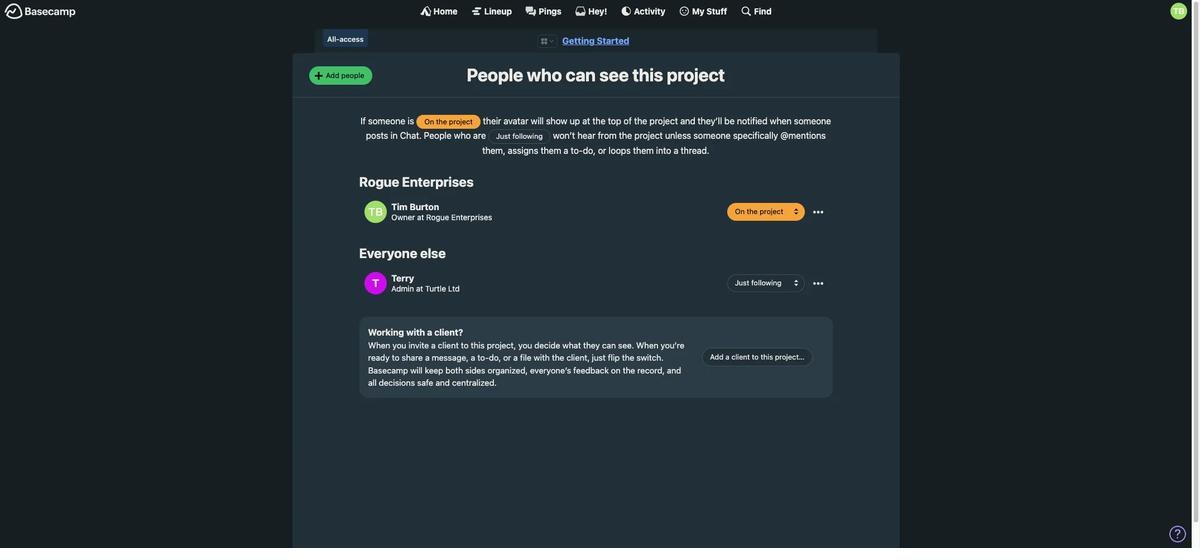 Task type: describe. For each thing, give the bounding box(es) containing it.
add people link
[[309, 67, 372, 85]]

up
[[570, 116, 580, 126]]

top
[[608, 116, 621, 126]]

can inside 'working with a client? when you invite a client to this project, you decide what they can see. when you're ready to share a message, a to-do, or a file with the client, just flip the switch. basecamp will keep both sides organized, everyone's feedback on the record, and all decisions safe and centralized.'
[[602, 340, 616, 350]]

everyone's
[[530, 365, 571, 375]]

all-access element
[[323, 29, 368, 47]]

at inside terry admin at           turtle ltd
[[416, 284, 423, 294]]

their
[[483, 116, 501, 126]]

won't hear from the project unless someone specifically @mentions them, assigns them a to-do, or loops them into a thread.
[[482, 131, 826, 156]]

safe
[[417, 378, 433, 388]]

@mentions
[[780, 131, 826, 141]]

my stuff button
[[679, 6, 727, 17]]

0 horizontal spatial with
[[406, 327, 425, 338]]

do, inside 'working with a client? when you invite a client to this project, you decide what they can see. when you're ready to share a message, a to-do, or a file with the client, just flip the switch. basecamp will keep both sides organized, everyone's feedback on the record, and all decisions safe and centralized.'
[[489, 353, 501, 363]]

on
[[611, 365, 621, 375]]

this for people who can see this project
[[632, 64, 663, 86]]

project up they'll
[[667, 64, 725, 86]]

from
[[598, 131, 617, 141]]

see
[[599, 64, 629, 86]]

notified
[[737, 116, 768, 126]]

tim
[[391, 202, 408, 212]]

they'll
[[698, 116, 722, 126]]

my stuff
[[692, 6, 727, 16]]

switch accounts image
[[4, 3, 76, 20]]

pings button
[[525, 6, 561, 17]]

who inside the their avatar will show up at the top of the project and they'll be notified when someone posts in chat.         people who are
[[454, 131, 471, 141]]

all
[[368, 378, 377, 388]]

unless
[[665, 131, 691, 141]]

you're
[[661, 340, 684, 350]]

everyone
[[359, 245, 417, 261]]

ready
[[368, 353, 390, 363]]

the left top
[[593, 116, 606, 126]]

into
[[656, 146, 671, 156]]

their avatar will show up at the top of the project and they'll be notified when someone posts in chat.         people who are
[[366, 116, 831, 141]]

they
[[583, 340, 600, 350]]

loops
[[609, 146, 631, 156]]

are
[[473, 131, 486, 141]]

home
[[433, 6, 458, 16]]

client,
[[567, 353, 590, 363]]

home link
[[420, 6, 458, 17]]

what
[[562, 340, 581, 350]]

organized,
[[488, 365, 528, 375]]

decide
[[534, 340, 560, 350]]

switch.
[[637, 353, 664, 363]]

my
[[692, 6, 705, 16]]

project…
[[775, 353, 805, 362]]

project,
[[487, 340, 516, 350]]

thread.
[[681, 146, 709, 156]]

find
[[754, 6, 772, 16]]

getting started link
[[562, 36, 629, 46]]

activity
[[634, 6, 665, 16]]

feedback
[[573, 365, 609, 375]]

message,
[[432, 353, 468, 363]]

project inside the their avatar will show up at the top of the project and they'll be notified when someone posts in chat.         people who are
[[650, 116, 678, 126]]

specifically
[[733, 131, 778, 141]]

centralized.
[[452, 378, 497, 388]]

at inside the their avatar will show up at the top of the project and they'll be notified when someone posts in chat.         people who are
[[582, 116, 590, 126]]

people who can see this project
[[467, 64, 725, 86]]

both
[[445, 365, 463, 375]]

will inside the their avatar will show up at the top of the project and they'll be notified when someone posts in chat.         people who are
[[531, 116, 544, 126]]

add for add people
[[326, 71, 339, 80]]

1 horizontal spatial to
[[461, 340, 469, 350]]

2 when from the left
[[636, 340, 658, 350]]

record,
[[637, 365, 665, 375]]

just following
[[496, 132, 543, 141]]

0 vertical spatial who
[[527, 64, 562, 86]]

basecamp
[[368, 365, 408, 375]]

someone inside the their avatar will show up at the top of the project and they'll be notified when someone posts in chat.         people who are
[[794, 116, 831, 126]]

of
[[624, 116, 632, 126]]

main element
[[0, 0, 1192, 22]]

ltd
[[448, 284, 460, 294]]

someone inside the won't hear from the project unless someone specifically @mentions them, assigns them a to-do, or loops them into a thread.
[[694, 131, 731, 141]]

is
[[408, 116, 414, 126]]

breadcrumb element
[[315, 29, 877, 53]]

the right on
[[623, 365, 635, 375]]

0 vertical spatial enterprises
[[402, 174, 474, 190]]

owner
[[391, 213, 415, 222]]

access
[[339, 35, 364, 44]]

stuff
[[707, 6, 727, 16]]

this for add a client to this project…
[[761, 353, 773, 362]]

0 horizontal spatial rogue
[[359, 174, 399, 190]]

if someone is
[[361, 116, 417, 126]]

rogue enterprises
[[359, 174, 474, 190]]

everyone else
[[359, 245, 446, 261]]

if
[[361, 116, 366, 126]]

following
[[512, 132, 543, 141]]

or inside 'working with a client? when you invite a client to this project, you decide what they can see. when you're ready to share a message, a to-do, or a file with the client, just flip the switch. basecamp will keep both sides organized, everyone's feedback on the record, and all decisions safe and centralized.'
[[503, 353, 511, 363]]

the right on at the top of the page
[[436, 117, 447, 126]]

on
[[424, 117, 434, 126]]

hear
[[578, 131, 595, 141]]

see.
[[618, 340, 634, 350]]

admin
[[391, 284, 414, 294]]

the down see.
[[622, 353, 634, 363]]

show
[[546, 116, 567, 126]]

project inside the won't hear from the project unless someone specifically @mentions them, assigns them a to-do, or loops them into a thread.
[[634, 131, 663, 141]]

and inside the their avatar will show up at the top of the project and they'll be notified when someone posts in chat.         people who are
[[680, 116, 695, 126]]



Task type: vqa. For each thing, say whether or not it's contained in the screenshot.
the left People
yes



Task type: locate. For each thing, give the bounding box(es) containing it.
you up share
[[393, 340, 406, 350]]

in
[[391, 131, 398, 141]]

to up basecamp
[[392, 353, 400, 363]]

the right of
[[634, 116, 647, 126]]

this right see
[[632, 64, 663, 86]]

add people
[[326, 71, 364, 80]]

when
[[368, 340, 390, 350], [636, 340, 658, 350]]

burton
[[410, 202, 439, 212]]

at inside tim burton owner at           rogue enterprises
[[417, 213, 424, 222]]

terry admin at           turtle ltd
[[391, 273, 460, 294]]

1 horizontal spatial them
[[633, 146, 654, 156]]

1 horizontal spatial rogue
[[426, 213, 449, 222]]

tim burton owner at           rogue enterprises
[[391, 202, 492, 222]]

someone down they'll
[[694, 131, 731, 141]]

1 vertical spatial and
[[667, 365, 681, 375]]

1 horizontal spatial with
[[534, 353, 550, 363]]

0 horizontal spatial who
[[454, 131, 471, 141]]

posts
[[366, 131, 388, 141]]

client left "project…"
[[731, 353, 750, 362]]

rogue down "burton"
[[426, 213, 449, 222]]

who up show
[[527, 64, 562, 86]]

this left "project…"
[[761, 353, 773, 362]]

2 vertical spatial at
[[416, 284, 423, 294]]

1 horizontal spatial when
[[636, 340, 658, 350]]

0 vertical spatial or
[[598, 146, 606, 156]]

getting started
[[562, 36, 629, 46]]

0 vertical spatial client
[[438, 340, 459, 350]]

the
[[593, 116, 606, 126], [634, 116, 647, 126], [436, 117, 447, 126], [619, 131, 632, 141], [552, 353, 564, 363], [622, 353, 634, 363], [623, 365, 635, 375]]

with down decide at the bottom of the page
[[534, 353, 550, 363]]

tim burton image
[[365, 201, 387, 223]]

and down keep
[[436, 378, 450, 388]]

can up the flip
[[602, 340, 616, 350]]

2 horizontal spatial to
[[752, 353, 759, 362]]

all-
[[327, 35, 339, 44]]

at
[[582, 116, 590, 126], [417, 213, 424, 222], [416, 284, 423, 294]]

at right up
[[582, 116, 590, 126]]

2 vertical spatial and
[[436, 378, 450, 388]]

getting
[[562, 36, 595, 46]]

0 vertical spatial to-
[[571, 146, 583, 156]]

terry image
[[365, 272, 387, 295]]

1 horizontal spatial who
[[527, 64, 562, 86]]

and
[[680, 116, 695, 126], [667, 365, 681, 375], [436, 378, 450, 388]]

add a client to this project… link
[[702, 349, 812, 367]]

do, inside the won't hear from the project unless someone specifically @mentions them, assigns them a to-do, or loops them into a thread.
[[583, 146, 596, 156]]

someone
[[368, 116, 405, 126], [794, 116, 831, 126], [694, 131, 731, 141]]

0 horizontal spatial when
[[368, 340, 390, 350]]

a
[[564, 146, 568, 156], [674, 146, 678, 156], [427, 327, 432, 338], [431, 340, 436, 350], [726, 353, 729, 362], [425, 353, 430, 363], [471, 353, 475, 363], [513, 353, 518, 363]]

people down on at the top of the page
[[424, 131, 452, 141]]

0 vertical spatial will
[[531, 116, 544, 126]]

to-
[[571, 146, 583, 156], [477, 353, 489, 363]]

or down "from"
[[598, 146, 606, 156]]

at down "burton"
[[417, 213, 424, 222]]

the inside the won't hear from the project unless someone specifically @mentions them, assigns them a to-do, or loops them into a thread.
[[619, 131, 632, 141]]

else
[[420, 245, 446, 261]]

chat.
[[400, 131, 422, 141]]

2 you from the left
[[518, 340, 532, 350]]

0 vertical spatial this
[[632, 64, 663, 86]]

1 vertical spatial enterprises
[[451, 213, 492, 222]]

2 vertical spatial this
[[761, 353, 773, 362]]

1 vertical spatial with
[[534, 353, 550, 363]]

decisions
[[379, 378, 415, 388]]

1 vertical spatial to-
[[477, 353, 489, 363]]

who
[[527, 64, 562, 86], [454, 131, 471, 141]]

add for add a client to this project…
[[710, 353, 724, 362]]

1 vertical spatial at
[[417, 213, 424, 222]]

or up organized,
[[503, 353, 511, 363]]

and up unless
[[680, 116, 695, 126]]

1 horizontal spatial will
[[531, 116, 544, 126]]

won't
[[553, 131, 575, 141]]

to left "project…"
[[752, 353, 759, 362]]

lineup link
[[471, 6, 512, 17]]

to- inside the won't hear from the project unless someone specifically @mentions them, assigns them a to-do, or loops them into a thread.
[[571, 146, 583, 156]]

activity link
[[621, 6, 665, 17]]

rogue inside tim burton owner at           rogue enterprises
[[426, 213, 449, 222]]

to up message,
[[461, 340, 469, 350]]

when up ready at left bottom
[[368, 340, 390, 350]]

people up their
[[467, 64, 523, 86]]

0 horizontal spatial can
[[566, 64, 596, 86]]

1 horizontal spatial you
[[518, 340, 532, 350]]

1 them from the left
[[541, 146, 561, 156]]

1 horizontal spatial to-
[[571, 146, 583, 156]]

tim burton image
[[1171, 3, 1187, 20]]

to- inside 'working with a client? when you invite a client to this project, you decide what they can see. when you're ready to share a message, a to-do, or a file with the client, just flip the switch. basecamp will keep both sides organized, everyone's feedback on the record, and all decisions safe and centralized.'
[[477, 353, 489, 363]]

someone up @mentions
[[794, 116, 831, 126]]

1 vertical spatial who
[[454, 131, 471, 141]]

them left into at the right top of the page
[[633, 146, 654, 156]]

1 when from the left
[[368, 340, 390, 350]]

0 horizontal spatial to
[[392, 353, 400, 363]]

1 vertical spatial people
[[424, 131, 452, 141]]

0 horizontal spatial someone
[[368, 116, 405, 126]]

1 horizontal spatial add
[[710, 353, 724, 362]]

this inside 'working with a client? when you invite a client to this project, you decide what they can see. when you're ready to share a message, a to-do, or a file with the client, just flip the switch. basecamp will keep both sides organized, everyone's feedback on the record, and all decisions safe and centralized.'
[[471, 340, 485, 350]]

will
[[531, 116, 544, 126], [410, 365, 423, 375]]

0 horizontal spatial people
[[424, 131, 452, 141]]

just
[[496, 132, 511, 141]]

0 horizontal spatial client
[[438, 340, 459, 350]]

2 them from the left
[[633, 146, 654, 156]]

0 vertical spatial do,
[[583, 146, 596, 156]]

project left their
[[449, 117, 473, 126]]

1 vertical spatial can
[[602, 340, 616, 350]]

you up file
[[518, 340, 532, 350]]

do, down hear
[[583, 146, 596, 156]]

just
[[592, 353, 606, 363]]

flip
[[608, 353, 620, 363]]

the down of
[[619, 131, 632, 141]]

to- up the sides
[[477, 353, 489, 363]]

this
[[632, 64, 663, 86], [471, 340, 485, 350], [761, 353, 773, 362]]

1 horizontal spatial someone
[[694, 131, 731, 141]]

terry
[[391, 273, 414, 283]]

1 horizontal spatial people
[[467, 64, 523, 86]]

0 vertical spatial rogue
[[359, 174, 399, 190]]

1 vertical spatial or
[[503, 353, 511, 363]]

will down share
[[410, 365, 423, 375]]

client?
[[434, 327, 463, 338]]

1 vertical spatial rogue
[[426, 213, 449, 222]]

or
[[598, 146, 606, 156], [503, 353, 511, 363]]

1 you from the left
[[393, 340, 406, 350]]

can
[[566, 64, 596, 86], [602, 340, 616, 350]]

0 horizontal spatial this
[[471, 340, 485, 350]]

working with a client? when you invite a client to this project, you decide what they can see. when you're ready to share a message, a to-do, or a file with the client, just flip the switch. basecamp will keep both sides organized, everyone's feedback on the record, and all decisions safe and centralized.
[[368, 327, 684, 388]]

do,
[[583, 146, 596, 156], [489, 353, 501, 363]]

0 horizontal spatial do,
[[489, 353, 501, 363]]

on the project
[[424, 117, 473, 126]]

find button
[[741, 6, 772, 17]]

enterprises inside tim burton owner at           rogue enterprises
[[451, 213, 492, 222]]

this left project,
[[471, 340, 485, 350]]

do, down project,
[[489, 353, 501, 363]]

1 vertical spatial add
[[710, 353, 724, 362]]

sides
[[465, 365, 485, 375]]

who left are
[[454, 131, 471, 141]]

project
[[667, 64, 725, 86], [650, 116, 678, 126], [449, 117, 473, 126], [634, 131, 663, 141]]

add a client to this project…
[[710, 353, 805, 362]]

keep
[[425, 365, 443, 375]]

them down won't
[[541, 146, 561, 156]]

0 vertical spatial people
[[467, 64, 523, 86]]

people
[[467, 64, 523, 86], [424, 131, 452, 141]]

1 horizontal spatial do,
[[583, 146, 596, 156]]

started
[[597, 36, 629, 46]]

1 horizontal spatial can
[[602, 340, 616, 350]]

0 horizontal spatial or
[[503, 353, 511, 363]]

lineup
[[484, 6, 512, 16]]

them
[[541, 146, 561, 156], [633, 146, 654, 156]]

0 vertical spatial with
[[406, 327, 425, 338]]

will inside 'working with a client? when you invite a client to this project, you decide what they can see. when you're ready to share a message, a to-do, or a file with the client, just flip the switch. basecamp will keep both sides organized, everyone's feedback on the record, and all decisions safe and centralized.'
[[410, 365, 423, 375]]

rogue
[[359, 174, 399, 190], [426, 213, 449, 222]]

0 horizontal spatial add
[[326, 71, 339, 80]]

rogue up tim burton image
[[359, 174, 399, 190]]

0 horizontal spatial will
[[410, 365, 423, 375]]

1 horizontal spatial or
[[598, 146, 606, 156]]

2 horizontal spatial this
[[761, 353, 773, 362]]

1 vertical spatial client
[[731, 353, 750, 362]]

0 vertical spatial and
[[680, 116, 695, 126]]

will up following on the left of page
[[531, 116, 544, 126]]

and right the record,
[[667, 365, 681, 375]]

client inside 'working with a client? when you invite a client to this project, you decide what they can see. when you're ready to share a message, a to-do, or a file with the client, just flip the switch. basecamp will keep both sides organized, everyone's feedback on the record, and all decisions safe and centralized.'
[[438, 340, 459, 350]]

1 horizontal spatial this
[[632, 64, 663, 86]]

project up unless
[[650, 116, 678, 126]]

or inside the won't hear from the project unless someone specifically @mentions them, assigns them a to-do, or loops them into a thread.
[[598, 146, 606, 156]]

pings
[[539, 6, 561, 16]]

people inside the their avatar will show up at the top of the project and they'll be notified when someone posts in chat.         people who are
[[424, 131, 452, 141]]

add
[[326, 71, 339, 80], [710, 353, 724, 362]]

1 horizontal spatial client
[[731, 353, 750, 362]]

0 horizontal spatial you
[[393, 340, 406, 350]]

when up switch.
[[636, 340, 658, 350]]

assigns
[[508, 146, 538, 156]]

hey!
[[588, 6, 607, 16]]

with up invite
[[406, 327, 425, 338]]

client up message,
[[438, 340, 459, 350]]

0 horizontal spatial to-
[[477, 353, 489, 363]]

0 vertical spatial add
[[326, 71, 339, 80]]

file
[[520, 353, 532, 363]]

0 horizontal spatial them
[[541, 146, 561, 156]]

hey! button
[[575, 6, 607, 17]]

turtle
[[425, 284, 446, 294]]

be
[[724, 116, 735, 126]]

to- down hear
[[571, 146, 583, 156]]

2 horizontal spatial someone
[[794, 116, 831, 126]]

can left see
[[566, 64, 596, 86]]

the up the everyone's
[[552, 353, 564, 363]]

invite
[[409, 340, 429, 350]]

share
[[402, 353, 423, 363]]

all-access
[[327, 35, 364, 44]]

someone up in at the left top
[[368, 116, 405, 126]]

0 vertical spatial can
[[566, 64, 596, 86]]

1 vertical spatial this
[[471, 340, 485, 350]]

at left turtle
[[416, 284, 423, 294]]

1 vertical spatial do,
[[489, 353, 501, 363]]

when
[[770, 116, 792, 126]]

client
[[438, 340, 459, 350], [731, 353, 750, 362]]

project up into at the right top of the page
[[634, 131, 663, 141]]

0 vertical spatial at
[[582, 116, 590, 126]]

1 vertical spatial will
[[410, 365, 423, 375]]

them,
[[482, 146, 505, 156]]



